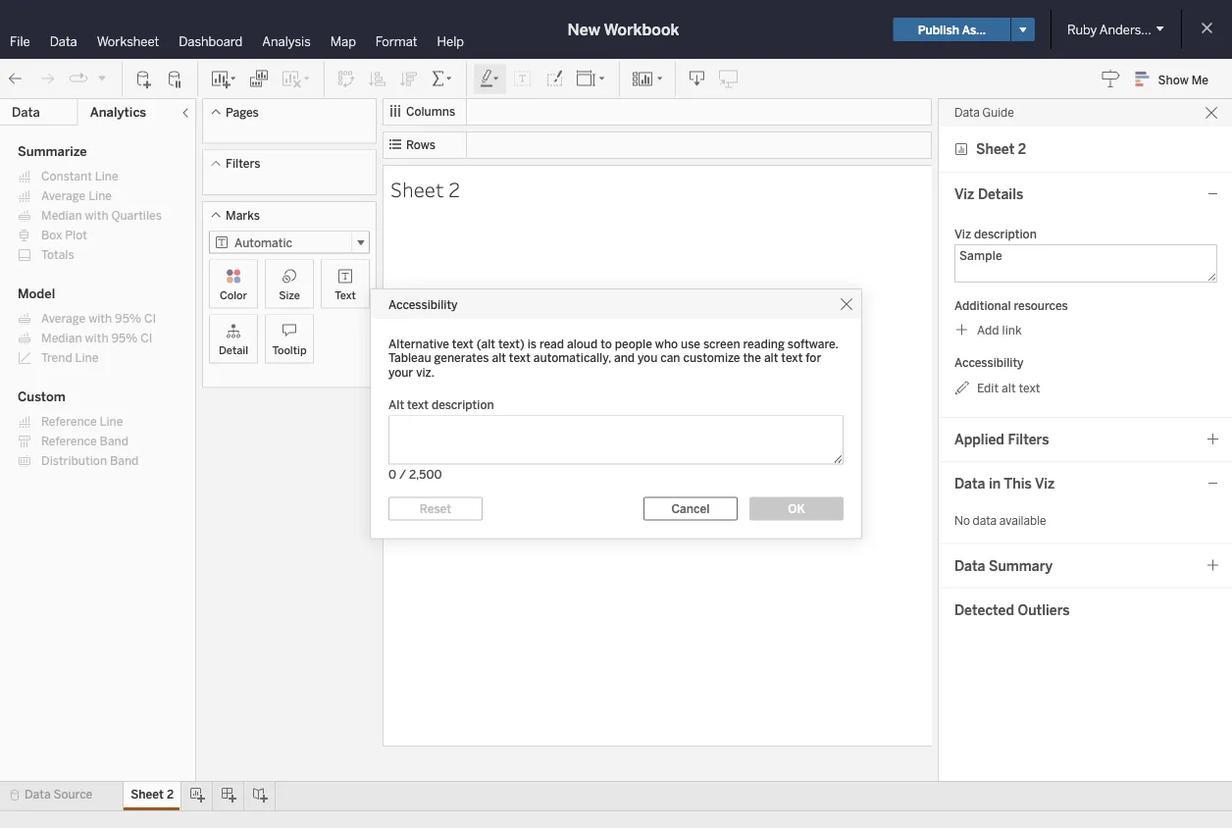 Task type: locate. For each thing, give the bounding box(es) containing it.
replay animation image up analytics
[[96, 72, 108, 84]]

0 vertical spatial description
[[974, 227, 1037, 241]]

the
[[743, 351, 761, 365]]

to use edit in desktop, save the workbook outside of personal space image
[[719, 69, 739, 89]]

0 vertical spatial band
[[100, 434, 129, 448]]

2 vertical spatial with
[[85, 331, 108, 345]]

description
[[974, 227, 1037, 241], [432, 398, 494, 412]]

data left source
[[25, 787, 51, 802]]

line up median with quartiles
[[88, 189, 112, 203]]

1 average from the top
[[41, 189, 86, 203]]

reference up distribution
[[41, 434, 97, 448]]

text
[[452, 337, 474, 351], [509, 351, 531, 365], [781, 351, 803, 365], [407, 398, 429, 412]]

0 vertical spatial ci
[[144, 312, 156, 326]]

ci up "median with 95% ci"
[[144, 312, 156, 326]]

show labels image
[[513, 69, 533, 89]]

2 vertical spatial 2
[[167, 787, 174, 802]]

columns
[[406, 105, 456, 119]]

fit image
[[576, 69, 607, 89]]

with
[[85, 209, 108, 223], [88, 312, 112, 326], [85, 331, 108, 345]]

alt right the the
[[764, 351, 779, 365]]

sheet 2
[[976, 141, 1027, 157], [391, 175, 460, 202], [131, 787, 174, 802]]

replay animation image
[[69, 69, 88, 89], [96, 72, 108, 84]]

with down average with 95% ci
[[85, 331, 108, 345]]

detail
[[219, 343, 248, 357]]

format
[[376, 33, 418, 49]]

95% up "median with 95% ci"
[[115, 312, 141, 326]]

sheet 2 down rows
[[391, 175, 460, 202]]

with down the average line
[[85, 209, 108, 223]]

alternative text (alt text) is read aloud to people who use screen reading software. tableau generates alt text automatically, and you can customize the alt text for your viz.
[[389, 337, 838, 379]]

format workbook image
[[545, 69, 564, 89]]

undo image
[[6, 69, 26, 89]]

line for reference line
[[100, 415, 123, 429]]

new workbook
[[568, 20, 679, 39]]

alternative
[[389, 337, 449, 351]]

band for reference band
[[100, 434, 129, 448]]

data guide image
[[1102, 69, 1121, 88]]

workbook
[[604, 20, 679, 39]]

sheet 2 right source
[[131, 787, 174, 802]]

1 horizontal spatial replay animation image
[[96, 72, 108, 84]]

redo image
[[37, 69, 57, 89]]

1 vertical spatial sheet
[[391, 175, 444, 202]]

sheet
[[976, 141, 1015, 157], [391, 175, 444, 202], [131, 787, 164, 802]]

accessibility
[[389, 297, 458, 311], [955, 356, 1024, 370]]

custom
[[18, 389, 66, 405]]

1 vertical spatial description
[[432, 398, 494, 412]]

additional resources
[[955, 298, 1068, 313]]

duplicate image
[[249, 69, 269, 89]]

sheet down rows
[[391, 175, 444, 202]]

1 median from the top
[[41, 209, 82, 223]]

data left guide
[[955, 105, 980, 120]]

1 vertical spatial band
[[110, 454, 139, 468]]

0 vertical spatial sheet
[[976, 141, 1015, 157]]

resources
[[1014, 298, 1068, 313]]

aloud
[[567, 337, 598, 351]]

line for constant line
[[95, 169, 118, 184]]

can
[[661, 351, 681, 365]]

/
[[399, 468, 406, 482]]

reference
[[41, 415, 97, 429], [41, 434, 97, 448]]

color
[[220, 289, 247, 302]]

2 horizontal spatial 2
[[1018, 141, 1027, 157]]

description down generates
[[432, 398, 494, 412]]

with up "median with 95% ci"
[[88, 312, 112, 326]]

ci down average with 95% ci
[[141, 331, 153, 345]]

accessibility down additional
[[955, 356, 1024, 370]]

download image
[[688, 69, 708, 89]]

cancel button
[[644, 497, 738, 521]]

average
[[41, 189, 86, 203], [41, 312, 86, 326]]

reference up the reference band
[[41, 415, 97, 429]]

line for average line
[[88, 189, 112, 203]]

viz.
[[416, 365, 435, 379]]

reference band
[[41, 434, 129, 448]]

1 vertical spatial median
[[41, 331, 82, 345]]

95% down average with 95% ci
[[111, 331, 138, 345]]

who
[[655, 337, 678, 351]]

sheet right source
[[131, 787, 164, 802]]

2
[[1018, 141, 1027, 157], [448, 175, 460, 202], [167, 787, 174, 802]]

0 vertical spatial 95%
[[115, 312, 141, 326]]

95% for median with 95% ci
[[111, 331, 138, 345]]

1 horizontal spatial description
[[974, 227, 1037, 241]]

file
[[10, 33, 30, 49]]

1 vertical spatial reference
[[41, 434, 97, 448]]

software.
[[788, 337, 838, 351]]

0 horizontal spatial sheet
[[131, 787, 164, 802]]

median up trend
[[41, 331, 82, 345]]

average for average with 95% ci
[[41, 312, 86, 326]]

ok
[[788, 502, 805, 516]]

0 vertical spatial median
[[41, 209, 82, 223]]

2 horizontal spatial sheet
[[976, 141, 1015, 157]]

pause auto updates image
[[166, 69, 185, 89]]

constant line
[[41, 169, 118, 184]]

show me
[[1159, 72, 1209, 87]]

alt left is
[[492, 351, 506, 365]]

average with 95% ci
[[41, 312, 156, 326]]

show me button
[[1127, 64, 1227, 94]]

line for trend line
[[75, 351, 99, 365]]

additional
[[955, 298, 1011, 313]]

and
[[614, 351, 635, 365]]

publish
[[918, 22, 960, 37]]

line
[[95, 169, 118, 184], [88, 189, 112, 203], [75, 351, 99, 365], [100, 415, 123, 429]]

1 vertical spatial average
[[41, 312, 86, 326]]

size
[[279, 289, 300, 302]]

2 reference from the top
[[41, 434, 97, 448]]

publish as...
[[918, 22, 986, 37]]

tableau
[[389, 351, 431, 365]]

alt
[[389, 398, 404, 412]]

1 vertical spatial sheet 2
[[391, 175, 460, 202]]

95% for average with 95% ci
[[115, 312, 141, 326]]

sort ascending image
[[368, 69, 388, 89]]

2 up the viz description
[[1018, 141, 1027, 157]]

to
[[601, 337, 612, 351]]

average down constant
[[41, 189, 86, 203]]

viz description
[[955, 227, 1037, 241]]

median up box plot
[[41, 209, 82, 223]]

0 / 2,500
[[389, 468, 442, 482]]

quartiles
[[111, 209, 162, 223]]

2 median from the top
[[41, 331, 82, 345]]

tooltip
[[272, 343, 307, 357]]

1 horizontal spatial alt
[[764, 351, 779, 365]]

average down model
[[41, 312, 86, 326]]

accessibility up alternative
[[389, 297, 458, 311]]

95%
[[115, 312, 141, 326], [111, 331, 138, 345]]

your
[[389, 365, 413, 379]]

trend
[[41, 351, 72, 365]]

1 vertical spatial ci
[[141, 331, 153, 345]]

band
[[100, 434, 129, 448], [110, 454, 139, 468]]

0 vertical spatial accessibility
[[389, 297, 458, 311]]

with for median with 95% ci
[[85, 331, 108, 345]]

sheet 2 down guide
[[976, 141, 1027, 157]]

0 vertical spatial with
[[85, 209, 108, 223]]

0 horizontal spatial 2
[[167, 787, 174, 802]]

line up the reference band
[[100, 415, 123, 429]]

replay animation image right redo icon
[[69, 69, 88, 89]]

2 vertical spatial sheet
[[131, 787, 164, 802]]

no data available
[[955, 513, 1047, 527]]

data
[[50, 33, 77, 49], [12, 105, 40, 120], [955, 105, 980, 120], [25, 787, 51, 802]]

description right viz
[[974, 227, 1037, 241]]

0 vertical spatial sheet 2
[[976, 141, 1027, 157]]

1 vertical spatial 2
[[448, 175, 460, 202]]

map
[[330, 33, 356, 49]]

band up distribution band
[[100, 434, 129, 448]]

alt
[[492, 351, 506, 365], [764, 351, 779, 365]]

1 horizontal spatial accessibility
[[955, 356, 1024, 370]]

1 reference from the top
[[41, 415, 97, 429]]

2 right source
[[167, 787, 174, 802]]

0 horizontal spatial accessibility
[[389, 297, 458, 311]]

0 horizontal spatial description
[[432, 398, 494, 412]]

band down the reference band
[[110, 454, 139, 468]]

highlight image
[[479, 69, 501, 89]]

0 vertical spatial reference
[[41, 415, 97, 429]]

1 vertical spatial with
[[88, 312, 112, 326]]

sheet down guide
[[976, 141, 1015, 157]]

2 average from the top
[[41, 312, 86, 326]]

new worksheet image
[[210, 69, 237, 89]]

0 horizontal spatial alt
[[492, 351, 506, 365]]

ci for median with 95% ci
[[141, 331, 153, 345]]

publish as... button
[[894, 18, 1011, 41]]

new data source image
[[134, 69, 154, 89]]

2 down columns
[[448, 175, 460, 202]]

1 alt from the left
[[492, 351, 506, 365]]

help
[[437, 33, 464, 49]]

0 vertical spatial 2
[[1018, 141, 1027, 157]]

line up the average line
[[95, 169, 118, 184]]

plot
[[65, 228, 87, 242]]

text right alt
[[407, 398, 429, 412]]

data down the undo image
[[12, 105, 40, 120]]

sort descending image
[[399, 69, 419, 89]]

description inside accessibility "dialog"
[[432, 398, 494, 412]]

0 horizontal spatial sheet 2
[[131, 787, 174, 802]]

swap rows and columns image
[[337, 69, 356, 89]]

average line
[[41, 189, 112, 203]]

2,500
[[409, 468, 442, 482]]

1 vertical spatial accessibility
[[955, 356, 1024, 370]]

1 vertical spatial 95%
[[111, 331, 138, 345]]

box
[[41, 228, 62, 242]]

0 vertical spatial average
[[41, 189, 86, 203]]

line down "median with 95% ci"
[[75, 351, 99, 365]]



Task type: describe. For each thing, give the bounding box(es) containing it.
0 horizontal spatial replay animation image
[[69, 69, 88, 89]]

data guide
[[955, 105, 1014, 120]]

totals
[[41, 248, 74, 262]]

no
[[955, 513, 970, 527]]

analysis
[[262, 33, 311, 49]]

constant
[[41, 169, 92, 184]]

text left "(alt"
[[452, 337, 474, 351]]

anderson
[[1100, 22, 1156, 37]]

ruby
[[1068, 22, 1097, 37]]

data
[[973, 513, 997, 527]]

show
[[1159, 72, 1189, 87]]

ci for average with 95% ci
[[144, 312, 156, 326]]

screen
[[704, 337, 741, 351]]

is
[[528, 337, 537, 351]]

data source
[[25, 787, 92, 802]]

average for average line
[[41, 189, 86, 203]]

with for median with quartiles
[[85, 209, 108, 223]]

accessibility dialog
[[371, 289, 862, 538]]

available
[[1000, 513, 1047, 527]]

customize
[[683, 351, 740, 365]]

reference for reference line
[[41, 415, 97, 429]]

ok button
[[750, 497, 844, 521]]

worksheet
[[97, 33, 159, 49]]

new
[[568, 20, 600, 39]]

marks
[[226, 208, 260, 222]]

generates
[[434, 351, 489, 365]]

data up redo icon
[[50, 33, 77, 49]]

distribution
[[41, 454, 107, 468]]

median with 95% ci
[[41, 331, 153, 345]]

median for median with quartiles
[[41, 209, 82, 223]]

collapse image
[[180, 107, 191, 119]]

reading
[[743, 337, 785, 351]]

analytics
[[90, 105, 146, 120]]

(alt
[[477, 337, 496, 351]]

Alt text description text field
[[389, 416, 844, 465]]

2 alt from the left
[[764, 351, 779, 365]]

viz
[[955, 227, 972, 241]]

distribution band
[[41, 454, 139, 468]]

reset button
[[389, 497, 483, 521]]

1 horizontal spatial sheet 2
[[391, 175, 460, 202]]

trend line
[[41, 351, 99, 365]]

median with quartiles
[[41, 209, 162, 223]]

box plot
[[41, 228, 87, 242]]

clear sheet image
[[281, 69, 312, 89]]

people
[[615, 337, 652, 351]]

text left for
[[781, 351, 803, 365]]

use
[[681, 337, 701, 351]]

1 horizontal spatial sheet
[[391, 175, 444, 202]]

pages
[[226, 105, 259, 119]]

reset
[[420, 502, 452, 516]]

text
[[335, 289, 356, 302]]

rows
[[406, 138, 436, 152]]

reference line
[[41, 415, 123, 429]]

filters
[[226, 157, 260, 171]]

median for median with 95% ci
[[41, 331, 82, 345]]

guide
[[983, 105, 1014, 120]]

Viz description text field
[[955, 244, 1218, 283]]

text)
[[498, 337, 525, 351]]

2 vertical spatial sheet 2
[[131, 787, 174, 802]]

me
[[1192, 72, 1209, 87]]

summarize
[[18, 144, 87, 159]]

cancel
[[672, 502, 710, 516]]

accessibility inside accessibility "dialog"
[[389, 297, 458, 311]]

with for average with 95% ci
[[88, 312, 112, 326]]

0
[[389, 468, 396, 482]]

totals image
[[431, 69, 454, 89]]

source
[[53, 787, 92, 802]]

alt text description
[[389, 398, 494, 412]]

model
[[18, 286, 55, 302]]

1 horizontal spatial 2
[[448, 175, 460, 202]]

for
[[806, 351, 822, 365]]

automatically,
[[534, 351, 611, 365]]

dashboard
[[179, 33, 243, 49]]

2 horizontal spatial sheet 2
[[976, 141, 1027, 157]]

you
[[638, 351, 658, 365]]

show/hide cards image
[[632, 69, 663, 89]]

text left read
[[509, 351, 531, 365]]

band for distribution band
[[110, 454, 139, 468]]

reference for reference band
[[41, 434, 97, 448]]

as...
[[962, 22, 986, 37]]

read
[[540, 337, 564, 351]]



Task type: vqa. For each thing, say whether or not it's contained in the screenshot.
Average Line on the top left of the page
yes



